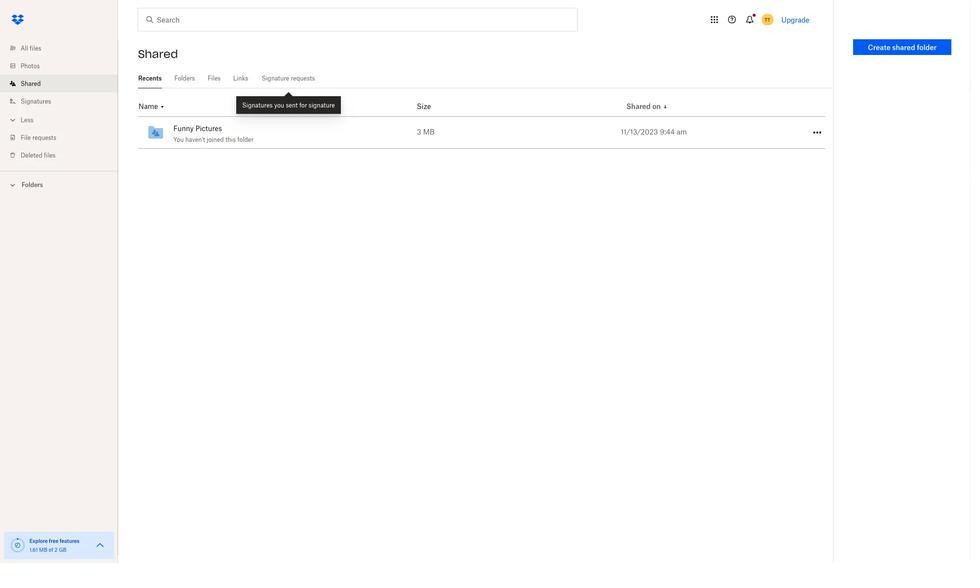 Task type: locate. For each thing, give the bounding box(es) containing it.
list
[[0, 33, 118, 171]]

folders left the files
[[174, 75, 195, 82]]

1 horizontal spatial signatures
[[242, 101, 273, 109]]

signatures inside signatures link
[[21, 98, 51, 105]]

less
[[21, 116, 33, 124]]

2 vertical spatial shared
[[626, 102, 651, 111]]

0 horizontal spatial folder
[[237, 136, 254, 144]]

signatures for signatures you sent for signature
[[242, 101, 273, 109]]

more actions image
[[812, 127, 823, 139]]

sent
[[286, 101, 298, 109]]

tt
[[765, 16, 771, 23]]

files right deleted
[[44, 152, 56, 159]]

for
[[299, 101, 307, 109]]

all files
[[21, 44, 41, 52]]

folder inside button
[[917, 43, 937, 51]]

folders button
[[0, 177, 118, 192]]

name
[[139, 102, 158, 111]]

shared up recents link
[[138, 47, 178, 61]]

signatures for signatures
[[21, 98, 51, 105]]

1 vertical spatial requests
[[32, 134, 56, 141]]

requests right file
[[32, 134, 56, 141]]

shared down photos
[[21, 80, 41, 87]]

files right all
[[30, 44, 41, 52]]

0 horizontal spatial folders
[[22, 181, 43, 189]]

1 horizontal spatial shared
[[138, 47, 178, 61]]

folders
[[174, 75, 195, 82], [22, 181, 43, 189]]

0 horizontal spatial mb
[[39, 547, 47, 553]]

0 vertical spatial requests
[[291, 75, 315, 82]]

11/13/2023 9:44 am
[[621, 128, 687, 136]]

9:44
[[660, 128, 675, 136]]

files inside 'link'
[[30, 44, 41, 52]]

photos link
[[8, 57, 118, 75]]

0 vertical spatial files
[[30, 44, 41, 52]]

pictures
[[196, 124, 222, 133]]

0 horizontal spatial shared
[[21, 80, 41, 87]]

shared
[[138, 47, 178, 61], [21, 80, 41, 87], [626, 102, 651, 111]]

shared left "on"
[[626, 102, 651, 111]]

0 vertical spatial folders
[[174, 75, 195, 82]]

folder
[[917, 43, 937, 51], [237, 136, 254, 144]]

joined
[[207, 136, 224, 144]]

2 horizontal spatial shared
[[626, 102, 651, 111]]

free
[[49, 538, 58, 544]]

0 vertical spatial shared
[[138, 47, 178, 61]]

1 vertical spatial mb
[[39, 547, 47, 553]]

requests for signature requests
[[291, 75, 315, 82]]

tt button
[[760, 12, 775, 28]]

0 horizontal spatial files
[[30, 44, 41, 52]]

gb
[[59, 547, 67, 553]]

0 vertical spatial mb
[[423, 128, 435, 136]]

create
[[868, 43, 891, 51]]

funny pictures you haven't joined this folder
[[173, 124, 254, 144]]

mb
[[423, 128, 435, 136], [39, 547, 47, 553]]

folders down deleted
[[22, 181, 43, 189]]

am
[[677, 128, 687, 136]]

1 vertical spatial shared
[[21, 80, 41, 87]]

0 horizontal spatial signatures
[[21, 98, 51, 105]]

1 horizontal spatial files
[[44, 152, 56, 159]]

requests up for
[[291, 75, 315, 82]]

1 horizontal spatial folders
[[174, 75, 195, 82]]

1 horizontal spatial requests
[[291, 75, 315, 82]]

deleted
[[21, 152, 42, 159]]

size button
[[417, 102, 431, 111]]

folder right shared
[[917, 43, 937, 51]]

folder right this
[[237, 136, 254, 144]]

mb left of
[[39, 547, 47, 553]]

signatures left you
[[242, 101, 273, 109]]

0 horizontal spatial requests
[[32, 134, 56, 141]]

shared inside shared link
[[21, 80, 41, 87]]

requests
[[291, 75, 315, 82], [32, 134, 56, 141]]

funny
[[173, 124, 194, 133]]

mb right 3
[[423, 128, 435, 136]]

1 horizontal spatial mb
[[423, 128, 435, 136]]

template stateless image
[[662, 104, 668, 110]]

template stateless image
[[160, 104, 165, 110]]

3 mb
[[417, 128, 435, 136]]

signatures
[[21, 98, 51, 105], [242, 101, 273, 109]]

deleted files link
[[8, 146, 118, 164]]

all files link
[[8, 39, 118, 57]]

tab list
[[138, 69, 833, 88]]

files
[[30, 44, 41, 52], [44, 152, 56, 159]]

11/13/2023
[[621, 128, 658, 136]]

0 vertical spatial folder
[[917, 43, 937, 51]]

signatures up less
[[21, 98, 51, 105]]

1 horizontal spatial folder
[[917, 43, 937, 51]]

1 vertical spatial files
[[44, 152, 56, 159]]

links link
[[233, 69, 249, 87]]

deleted files
[[21, 152, 56, 159]]

all
[[21, 44, 28, 52]]

1 vertical spatial folder
[[237, 136, 254, 144]]

1 vertical spatial folders
[[22, 181, 43, 189]]

shared on
[[626, 102, 661, 111]]

Search text field
[[157, 14, 557, 25]]

upgrade link
[[781, 15, 810, 24]]

explore free features 1.61 mb of 2 gb
[[29, 538, 80, 553]]



Task type: describe. For each thing, give the bounding box(es) containing it.
quota usage element
[[10, 538, 26, 554]]

features
[[60, 538, 80, 544]]

create shared folder
[[868, 43, 937, 51]]

you
[[173, 136, 184, 144]]

mb inside explore free features 1.61 mb of 2 gb
[[39, 547, 47, 553]]

shared
[[892, 43, 915, 51]]

3
[[417, 128, 421, 136]]

recents link
[[138, 69, 162, 87]]

shared inside shared on dropdown button
[[626, 102, 651, 111]]

size
[[417, 102, 431, 111]]

signatures link
[[8, 92, 118, 110]]

file requests
[[21, 134, 56, 141]]

this
[[225, 136, 236, 144]]

signature
[[262, 75, 289, 82]]

files
[[208, 75, 221, 82]]

of
[[49, 547, 53, 553]]

file
[[21, 134, 31, 141]]

files link
[[207, 69, 221, 87]]

file requests link
[[8, 129, 118, 146]]

signatures you sent for signature
[[242, 101, 335, 109]]

folders link
[[174, 69, 196, 87]]

requests for file requests
[[32, 134, 56, 141]]

name button
[[139, 102, 165, 111]]

upgrade
[[781, 15, 810, 24]]

photos
[[21, 62, 40, 70]]

2
[[55, 547, 58, 553]]

haven't
[[185, 136, 205, 144]]

folders inside button
[[22, 181, 43, 189]]

funny pictures image
[[146, 123, 166, 142]]

recents
[[138, 75, 162, 82]]

signature requests link
[[260, 69, 316, 87]]

links
[[233, 75, 248, 82]]

list containing all files
[[0, 33, 118, 171]]

shared on button
[[626, 102, 668, 111]]

signature
[[309, 101, 335, 109]]

dropbox image
[[8, 10, 28, 29]]

create shared folder button
[[853, 39, 952, 55]]

shared list item
[[0, 75, 118, 92]]

you
[[274, 101, 284, 109]]

1.61
[[29, 547, 38, 553]]

folder inside funny pictures you haven't joined this folder
[[237, 136, 254, 144]]

files for all files
[[30, 44, 41, 52]]

tab list containing recents
[[138, 69, 833, 88]]

files for deleted files
[[44, 152, 56, 159]]

explore
[[29, 538, 48, 544]]

on
[[652, 102, 661, 111]]

shared link
[[8, 75, 118, 92]]

signature requests
[[262, 75, 315, 82]]

less image
[[8, 115, 18, 125]]



Task type: vqa. For each thing, say whether or not it's contained in the screenshot.
items
no



